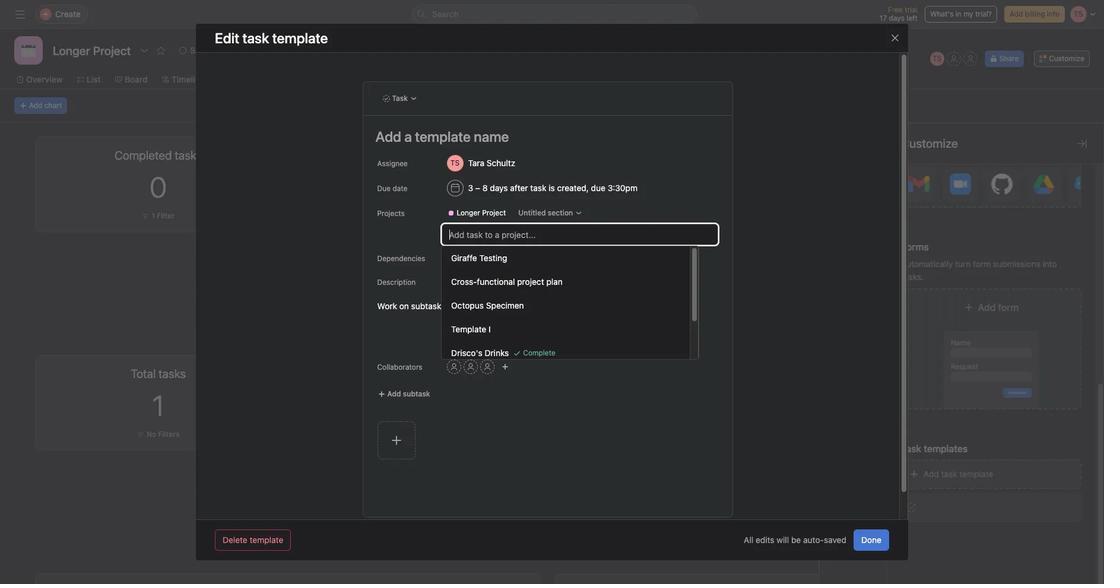 Task type: describe. For each thing, give the bounding box(es) containing it.
list link
[[77, 73, 101, 86]]

incomplete tasks by section
[[303, 364, 413, 374]]

info
[[1048, 10, 1060, 18]]

task inside dropdown button
[[531, 183, 547, 193]]

what's
[[931, 10, 954, 18]]

untitled section button
[[513, 205, 588, 222]]

ts
[[933, 54, 942, 63]]

timeline link
[[162, 73, 205, 86]]

Add task to a project... text field
[[442, 224, 719, 245]]

due date
[[378, 184, 408, 193]]

0 button for completed tasks
[[150, 171, 167, 204]]

1 for 1
[[152, 389, 165, 422]]

tara schultz button
[[442, 153, 535, 174]]

task
[[392, 94, 408, 103]]

share
[[1000, 54, 1020, 63]]

3
[[468, 183, 474, 193]]

saved
[[825, 535, 847, 545]]

done button
[[854, 530, 890, 551]]

add for add billing info
[[1011, 10, 1024, 18]]

assignee
[[378, 159, 408, 168]]

search list box
[[412, 5, 697, 24]]

will
[[777, 535, 790, 545]]

timeline
[[172, 74, 205, 84]]

remove image
[[521, 159, 530, 168]]

all edits will be auto-saved
[[744, 535, 847, 545]]

form inside the automatically turn form submissions into tasks.
[[974, 259, 992, 269]]

0 for completed tasks
[[150, 171, 167, 204]]

add dependencies
[[447, 254, 511, 263]]

add task template
[[924, 469, 994, 479]]

messages link
[[479, 73, 528, 86]]

dashboard link
[[398, 73, 450, 86]]

project
[[483, 209, 506, 217]]

what's in my trial? button
[[926, 6, 998, 23]]

messages
[[488, 74, 528, 84]]

what's in my trial?
[[931, 10, 993, 18]]

add for add task template
[[924, 469, 940, 479]]

Template Name text field
[[370, 123, 719, 150]]

longer project
[[457, 209, 506, 217]]

not
[[548, 492, 562, 506]]

section inside tasks not in a section
[[567, 463, 590, 487]]

automatically turn form submissions into tasks.
[[902, 259, 1058, 282]]

due
[[378, 184, 391, 193]]

remove task from longer project element
[[591, 205, 607, 222]]

files
[[552, 74, 570, 84]]

1 vertical spatial form
[[999, 302, 1020, 313]]

17
[[880, 14, 888, 23]]

request
[[952, 362, 979, 371]]

task button
[[378, 90, 423, 107]]

0 horizontal spatial template
[[250, 535, 284, 545]]

remove image
[[643, 184, 652, 193]]

work
[[378, 301, 397, 311]]

add task template button
[[902, 460, 1082, 490]]

untitled section
[[519, 209, 573, 217]]

my
[[964, 10, 974, 18]]

untitled
[[519, 209, 546, 217]]

1 horizontal spatial template
[[960, 469, 994, 479]]

task inside button
[[942, 469, 958, 479]]

incomplete for incomplete
[[532, 269, 565, 302]]

trial?
[[976, 10, 993, 18]]

due
[[591, 183, 606, 193]]

add subtask
[[388, 390, 430, 399]]

filter
[[157, 211, 175, 220]]

overdue tasks
[[900, 149, 975, 162]]

longer
[[457, 209, 481, 217]]

upload attachment image
[[378, 422, 416, 460]]

add billing info button
[[1005, 6, 1066, 23]]

be
[[792, 535, 802, 545]]

in inside tasks not in a section
[[557, 486, 567, 496]]

no filters
[[147, 430, 180, 439]]

auto-
[[804, 535, 825, 545]]

add to starred image
[[156, 46, 166, 55]]

add for add dependencies
[[447, 254, 461, 263]]

files link
[[542, 73, 570, 86]]

submissions
[[994, 259, 1041, 269]]

add billing info
[[1011, 10, 1060, 18]]

chart
[[44, 101, 62, 110]]

customize inside customize dropdown button
[[1050, 54, 1085, 63]]

by section
[[372, 364, 413, 374]]

a
[[562, 482, 571, 491]]

search button
[[412, 5, 697, 24]]

done
[[862, 535, 882, 545]]

completion status
[[384, 146, 455, 156]]

tasks
[[533, 501, 552, 520]]

forms
[[902, 242, 930, 252]]

1 filter button
[[139, 210, 178, 222]]

in inside 'button'
[[956, 10, 962, 18]]

billing
[[1026, 10, 1046, 18]]

–
[[476, 183, 481, 193]]

add dependencies button
[[442, 250, 516, 267]]

calendar link
[[339, 73, 384, 86]]

tara
[[468, 158, 485, 168]]

add or remove collaborators image
[[502, 364, 509, 371]]

dashboard
[[408, 74, 450, 84]]



Task type: vqa. For each thing, say whether or not it's contained in the screenshot.
tasks to the top
yes



Task type: locate. For each thing, give the bounding box(es) containing it.
template right delete
[[250, 535, 284, 545]]

close image
[[891, 33, 901, 43]]

1 vertical spatial in
[[557, 486, 567, 496]]

0 horizontal spatial 0
[[150, 171, 167, 204]]

0 vertical spatial 1
[[152, 211, 155, 220]]

form down submissions
[[999, 302, 1020, 313]]

automatically
[[902, 259, 954, 269]]

days right 17
[[890, 14, 905, 23]]

add down by section
[[388, 390, 401, 399]]

task templates
[[902, 444, 969, 454]]

date
[[393, 184, 408, 193]]

by
[[372, 146, 382, 156]]

1 horizontal spatial days
[[890, 14, 905, 23]]

template down task templates
[[960, 469, 994, 479]]

add inside add subtask button
[[388, 390, 401, 399]]

1 left filter at the top of page
[[152, 211, 155, 220]]

days inside dropdown button
[[490, 183, 508, 193]]

None text field
[[50, 40, 134, 61]]

projects
[[378, 209, 405, 218]]

2 0 from the left
[[929, 171, 946, 204]]

0 vertical spatial customize
[[1050, 54, 1085, 63]]

task
[[531, 183, 547, 193], [942, 469, 958, 479]]

add chart button
[[14, 97, 67, 114]]

description
[[378, 278, 416, 287]]

1
[[152, 211, 155, 220], [152, 389, 165, 422]]

add left billing
[[1011, 10, 1024, 18]]

2 tasks from the top
[[349, 364, 370, 374]]

1 button
[[152, 389, 165, 422]]

1 tasks from the top
[[349, 146, 370, 156]]

tasks
[[349, 146, 370, 156], [349, 364, 370, 374]]

no filters button
[[134, 429, 183, 441]]

0 vertical spatial task
[[531, 183, 547, 193]]

edits
[[756, 535, 775, 545]]

add inside 'add dependencies' button
[[447, 254, 461, 263]]

1 vertical spatial days
[[490, 183, 508, 193]]

8
[[483, 183, 488, 193]]

calendar image
[[21, 43, 36, 58]]

schultz
[[487, 158, 516, 168]]

add for add chart
[[29, 101, 42, 110]]

tara schultz
[[468, 158, 516, 168]]

close details image
[[1078, 139, 1088, 149]]

tasks for by
[[349, 146, 370, 156]]

trial
[[906, 5, 918, 14]]

ts button
[[931, 52, 945, 66]]

0 vertical spatial template
[[960, 469, 994, 479]]

1 horizontal spatial task
[[942, 469, 958, 479]]

total tasks
[[131, 367, 186, 381]]

add for add form
[[979, 302, 997, 313]]

days for left
[[890, 14, 905, 23]]

add subtask button
[[373, 386, 436, 403]]

overview link
[[17, 73, 63, 86]]

dependencies
[[463, 254, 511, 263]]

left
[[907, 14, 918, 23]]

add left the chart
[[29, 101, 42, 110]]

section
[[548, 209, 573, 217], [567, 463, 590, 487]]

1 vertical spatial subtask
[[403, 390, 430, 399]]

form
[[974, 259, 992, 269], [999, 302, 1020, 313]]

add inside add billing info button
[[1011, 10, 1024, 18]]

days right '8'
[[490, 183, 508, 193]]

1 vertical spatial tasks
[[349, 364, 370, 374]]

tasks left by
[[349, 146, 370, 156]]

task down task templates
[[942, 469, 958, 479]]

delete template button
[[215, 530, 291, 551]]

task template
[[243, 30, 328, 46]]

1 filter
[[152, 211, 175, 220]]

tasks for by section
[[349, 364, 370, 374]]

days for after
[[490, 183, 508, 193]]

overview
[[26, 74, 63, 84]]

0 horizontal spatial days
[[490, 183, 508, 193]]

board link
[[115, 73, 148, 86]]

customize button
[[1035, 50, 1091, 67]]

1 for 1 filter
[[152, 211, 155, 220]]

0 button up 1 filter button
[[150, 171, 167, 204]]

1 horizontal spatial 0 button
[[929, 171, 946, 204]]

1 vertical spatial customize
[[902, 137, 959, 150]]

0 button for overdue tasks
[[929, 171, 946, 204]]

list
[[87, 74, 101, 84]]

0 up 1 filter button
[[150, 171, 167, 204]]

add
[[1011, 10, 1024, 18], [29, 101, 42, 110], [447, 254, 461, 263], [979, 302, 997, 313], [388, 390, 401, 399], [924, 469, 940, 479]]

add for add subtask
[[388, 390, 401, 399]]

0
[[150, 171, 167, 204], [929, 171, 946, 204]]

free
[[889, 5, 904, 14]]

subtask inside button
[[403, 390, 430, 399]]

edit task template
[[215, 30, 328, 46]]

0 button
[[150, 171, 167, 204], [929, 171, 946, 204]]

completed tasks
[[115, 149, 202, 162]]

0 vertical spatial form
[[974, 259, 992, 269]]

incomplete for incomplete tasks by completion status
[[303, 146, 347, 156]]

0 vertical spatial section
[[548, 209, 573, 217]]

0 horizontal spatial task
[[531, 183, 547, 193]]

tasks not in a section
[[533, 463, 590, 520]]

1 up 'no filters' button
[[152, 389, 165, 422]]

add inside add task template button
[[924, 469, 940, 479]]

0 button down overdue tasks
[[929, 171, 946, 204]]

section inside popup button
[[548, 209, 573, 217]]

0 for overdue tasks
[[929, 171, 946, 204]]

days
[[890, 14, 905, 23], [490, 183, 508, 193]]

task left "is"
[[531, 183, 547, 193]]

on
[[400, 301, 409, 311]]

into
[[1044, 259, 1058, 269]]

calendar
[[348, 74, 384, 84]]

no
[[147, 430, 156, 439]]

delete
[[223, 535, 248, 545]]

1 inside button
[[152, 211, 155, 220]]

1 horizontal spatial 0
[[929, 171, 946, 204]]

dependencies
[[378, 254, 426, 263]]

search
[[432, 9, 459, 19]]

collaborators
[[378, 363, 423, 372]]

incomplete for incomplete tasks by section
[[303, 364, 347, 374]]

3 – 8 days after task is created, due 3:30pm button
[[442, 178, 658, 199]]

all
[[744, 535, 754, 545]]

in
[[956, 10, 962, 18], [557, 486, 567, 496]]

add inside add chart button
[[29, 101, 42, 110]]

0 vertical spatial in
[[956, 10, 962, 18]]

add down task templates
[[924, 469, 940, 479]]

1 horizontal spatial in
[[956, 10, 962, 18]]

incomplete
[[303, 146, 347, 156], [532, 269, 565, 302], [303, 364, 347, 374]]

work on subtask
[[378, 301, 442, 311]]

subtask right on on the bottom left of the page
[[412, 301, 442, 311]]

subtask
[[412, 301, 442, 311], [403, 390, 430, 399]]

0 horizontal spatial form
[[974, 259, 992, 269]]

subtask down collaborators
[[403, 390, 430, 399]]

1 0 from the left
[[150, 171, 167, 204]]

share button
[[985, 50, 1025, 67]]

name
[[952, 339, 971, 348]]

1 vertical spatial incomplete
[[532, 269, 565, 302]]

template
[[960, 469, 994, 479], [250, 535, 284, 545]]

0 vertical spatial days
[[890, 14, 905, 23]]

0 down overdue tasks
[[929, 171, 946, 204]]

0 vertical spatial tasks
[[349, 146, 370, 156]]

filters
[[158, 430, 180, 439]]

1 vertical spatial template
[[250, 535, 284, 545]]

1 vertical spatial 1
[[152, 389, 165, 422]]

0 horizontal spatial in
[[557, 486, 567, 496]]

1 0 button from the left
[[150, 171, 167, 204]]

after
[[510, 183, 529, 193]]

1 horizontal spatial form
[[999, 302, 1020, 313]]

0 vertical spatial incomplete
[[303, 146, 347, 156]]

delete template
[[223, 535, 284, 545]]

board
[[125, 74, 148, 84]]

2 0 button from the left
[[929, 171, 946, 204]]

1 vertical spatial section
[[567, 463, 590, 487]]

1 horizontal spatial customize
[[1050, 54, 1085, 63]]

add left dependencies
[[447, 254, 461, 263]]

customize
[[1050, 54, 1085, 63], [902, 137, 959, 150]]

tasks left by section
[[349, 364, 370, 374]]

1 vertical spatial task
[[942, 469, 958, 479]]

form right turn
[[974, 259, 992, 269]]

0 horizontal spatial customize
[[902, 137, 959, 150]]

edit
[[215, 30, 240, 46]]

is
[[549, 183, 555, 193]]

add down the automatically turn form submissions into tasks.
[[979, 302, 997, 313]]

0 vertical spatial subtask
[[412, 301, 442, 311]]

created,
[[558, 183, 589, 193]]

0 horizontal spatial 0 button
[[150, 171, 167, 204]]

days inside "free trial 17 days left"
[[890, 14, 905, 23]]

add form
[[979, 302, 1020, 313]]

2 vertical spatial incomplete
[[303, 364, 347, 374]]

incomplete tasks by completion status
[[303, 146, 455, 156]]



